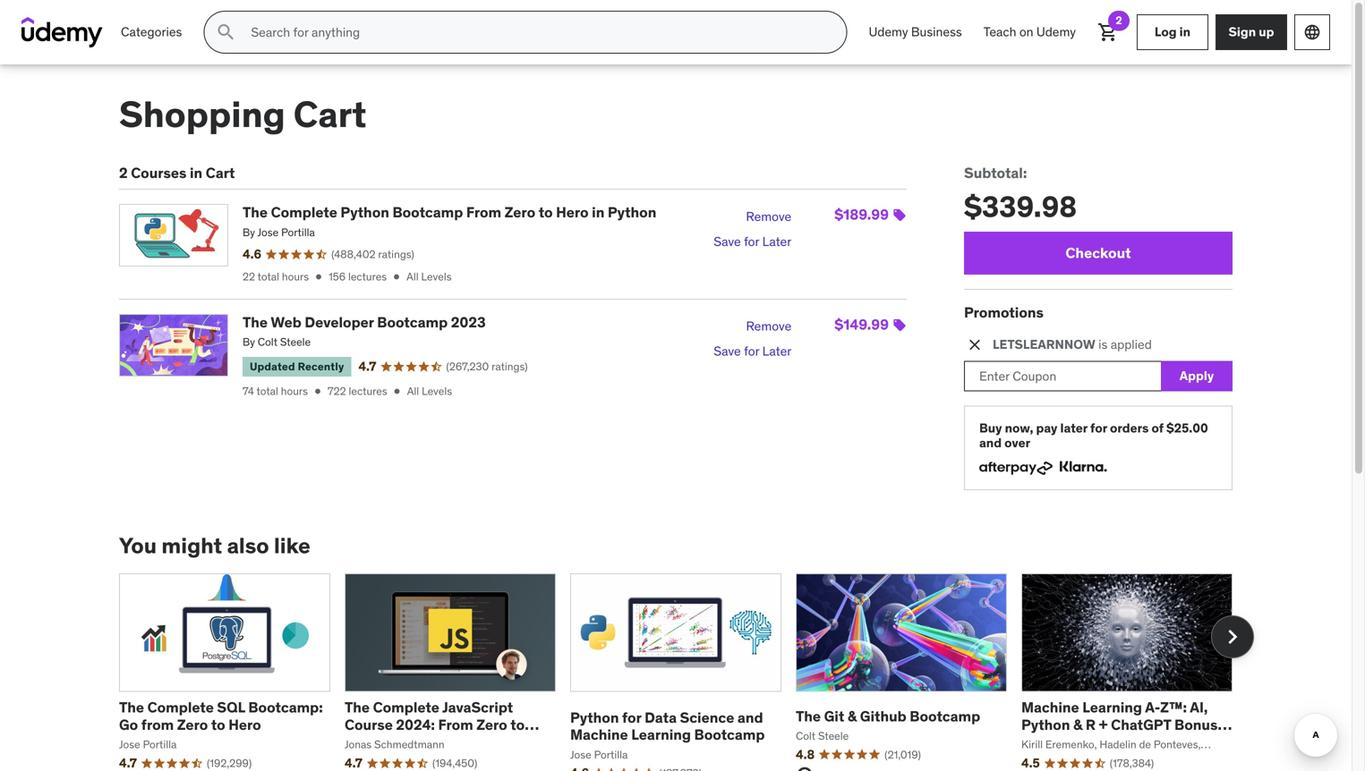 Task type: locate. For each thing, give the bounding box(es) containing it.
by left jose at the top left
[[243, 225, 255, 239]]

categories button
[[110, 11, 193, 54]]

0 vertical spatial machine
[[1021, 699, 1079, 717]]

the inside 'the complete python bootcamp from zero to hero in python by jose portilla'
[[243, 203, 268, 222]]

all
[[407, 270, 419, 284], [407, 385, 419, 399]]

machine up the '[2023]' at the bottom right of the page
[[1021, 699, 1079, 717]]

0 horizontal spatial complete
[[147, 699, 214, 717]]

0 vertical spatial and
[[979, 435, 1002, 451]]

xxsmall image down 488,402 ratings element at left top
[[390, 271, 403, 283]]

total right 74
[[257, 385, 278, 399]]

0 vertical spatial in
[[1180, 24, 1191, 40]]

machine left data
[[570, 726, 628, 744]]

learning inside 'python for data science and machine learning bootcamp'
[[631, 726, 691, 744]]

(488,402 ratings)
[[331, 248, 414, 262]]

1 save from the top
[[714, 234, 741, 250]]

udemy right 'on'
[[1037, 24, 1076, 40]]

the for the web developer bootcamp 2023 by colt steele
[[243, 313, 268, 331]]

to for bootcamp:
[[211, 716, 225, 734]]

0 vertical spatial save for later button
[[714, 229, 792, 254]]

1 horizontal spatial ratings)
[[492, 360, 528, 374]]

22
[[243, 270, 255, 284]]

xxsmall image
[[390, 271, 403, 283], [312, 385, 324, 398], [391, 385, 403, 398]]

2 remove button from the top
[[746, 314, 792, 339]]

lectures for 156 lectures
[[348, 270, 387, 284]]

ratings) right (488,402 on the left top
[[378, 248, 414, 262]]

the complete sql bootcamp: go from zero to hero
[[119, 699, 323, 734]]

to inside the complete sql bootcamp: go from zero to hero
[[211, 716, 225, 734]]

2 vertical spatial in
[[592, 203, 605, 222]]

web
[[271, 313, 302, 331]]

apply
[[1180, 368, 1214, 384]]

total
[[258, 270, 279, 284], [257, 385, 278, 399]]

2 horizontal spatial to
[[539, 203, 553, 222]]

bootcamp right data
[[694, 726, 765, 744]]

lectures down 488,402 ratings element at left top
[[348, 270, 387, 284]]

0 horizontal spatial cart
[[206, 164, 235, 182]]

2 courses in cart
[[119, 164, 235, 182]]

1 horizontal spatial udemy
[[1037, 24, 1076, 40]]

0 horizontal spatial and
[[738, 709, 763, 727]]

hours left xxsmall icon
[[282, 270, 309, 284]]

also
[[227, 533, 269, 560]]

74
[[243, 385, 254, 399]]

1 udemy from the left
[[869, 24, 908, 40]]

a-
[[1145, 699, 1160, 717]]

later
[[1060, 420, 1088, 436]]

0 vertical spatial from
[[466, 203, 501, 222]]

1 horizontal spatial machine
[[1021, 699, 1079, 717]]

1 vertical spatial remove
[[746, 318, 792, 334]]

from inside the complete javascript course 2024: from zero to expert!
[[438, 716, 473, 734]]

(267,230 ratings)
[[446, 360, 528, 374]]

0 vertical spatial levels
[[421, 270, 452, 284]]

small image
[[966, 336, 984, 354]]

1 remove save for later from the top
[[714, 208, 792, 250]]

1 horizontal spatial in
[[592, 203, 605, 222]]

you might also like
[[119, 533, 311, 560]]

& right git
[[848, 708, 857, 726]]

0 vertical spatial save
[[714, 234, 741, 250]]

0 vertical spatial 2
[[1116, 13, 1122, 27]]

all down 488,402 ratings element at left top
[[407, 270, 419, 284]]

all for 722 lectures
[[407, 385, 419, 399]]

0 vertical spatial ratings)
[[378, 248, 414, 262]]

1 vertical spatial machine
[[570, 726, 628, 744]]

0 vertical spatial remove save for later
[[714, 208, 792, 250]]

bonus
[[1175, 716, 1218, 734]]

sign up
[[1229, 24, 1274, 40]]

from inside 'the complete python bootcamp from zero to hero in python by jose portilla'
[[466, 203, 501, 222]]

all levels
[[407, 270, 452, 284], [407, 385, 452, 399]]

github
[[860, 708, 907, 726]]

1 vertical spatial coupon icon image
[[893, 318, 907, 332]]

machine learning a-z™: ai, python & r + chatgpt bonus [2023]
[[1021, 699, 1218, 752]]

and
[[979, 435, 1002, 451], [738, 709, 763, 727]]

machine
[[1021, 699, 1079, 717], [570, 726, 628, 744]]

python for data science and machine learning bootcamp link
[[570, 709, 765, 744]]

coupon icon image
[[893, 208, 907, 223], [893, 318, 907, 332]]

levels
[[421, 270, 452, 284], [422, 385, 452, 399]]

1 vertical spatial from
[[438, 716, 473, 734]]

udemy left business
[[869, 24, 908, 40]]

bootcamp right github
[[910, 708, 980, 726]]

submit search image
[[215, 21, 237, 43]]

1 all levels from the top
[[407, 270, 452, 284]]

0 vertical spatial hero
[[556, 203, 589, 222]]

2023
[[451, 313, 486, 331]]

1 vertical spatial in
[[190, 164, 202, 182]]

orders
[[1110, 420, 1149, 436]]

ratings) inside 267,230 ratings element
[[492, 360, 528, 374]]

0 vertical spatial lectures
[[348, 270, 387, 284]]

2 all levels from the top
[[407, 385, 452, 399]]

up
[[1259, 24, 1274, 40]]

coupon icon image right $149.99
[[893, 318, 907, 332]]

ratings)
[[378, 248, 414, 262], [492, 360, 528, 374]]

bootcamp
[[392, 203, 463, 222], [377, 313, 448, 331], [910, 708, 980, 726], [694, 726, 765, 744]]

science
[[680, 709, 734, 727]]

from
[[466, 203, 501, 222], [438, 716, 473, 734]]

$149.99
[[835, 315, 889, 334]]

data
[[645, 709, 677, 727]]

1 vertical spatial hours
[[281, 385, 308, 399]]

complete left sql
[[147, 699, 214, 717]]

hours down the updated recently
[[281, 385, 308, 399]]

1 vertical spatial and
[[738, 709, 763, 727]]

$25.00
[[1166, 420, 1208, 436]]

1 horizontal spatial 2
[[1116, 13, 1122, 27]]

letslearnnow
[[993, 337, 1096, 353]]

save
[[714, 234, 741, 250], [714, 343, 741, 359]]

Enter Coupon text field
[[964, 361, 1161, 392]]

2024:
[[396, 716, 435, 734]]

bootcamp left 2023
[[377, 313, 448, 331]]

lectures for 722 lectures
[[349, 385, 387, 399]]

complete up "expert!"
[[373, 699, 439, 717]]

for inside the 'buy now, pay later for orders of $25.00 and over'
[[1090, 420, 1107, 436]]

levels for 156 lectures
[[421, 270, 452, 284]]

0 vertical spatial hours
[[282, 270, 309, 284]]

0 vertical spatial all
[[407, 270, 419, 284]]

zero inside the complete javascript course 2024: from zero to expert!
[[476, 716, 507, 734]]

subtotal: $339.98
[[964, 164, 1077, 225]]

xxsmall image right 722 lectures
[[391, 385, 403, 398]]

the
[[243, 203, 268, 222], [243, 313, 268, 331], [119, 699, 144, 717], [345, 699, 370, 717], [796, 708, 821, 726]]

complete inside the complete sql bootcamp: go from zero to hero
[[147, 699, 214, 717]]

lectures down the "4.7"
[[349, 385, 387, 399]]

ratings) right (267,230
[[492, 360, 528, 374]]

afterpay image
[[979, 462, 1053, 476]]

1 vertical spatial all levels
[[407, 385, 452, 399]]

1 coupon icon image from the top
[[893, 208, 907, 223]]

to inside the complete javascript course 2024: from zero to expert!
[[511, 716, 525, 734]]

buy
[[979, 420, 1002, 436]]

expert!
[[345, 733, 394, 752]]

2 coupon icon image from the top
[[893, 318, 907, 332]]

ai,
[[1190, 699, 1208, 717]]

1 vertical spatial all
[[407, 385, 419, 399]]

go
[[119, 716, 138, 734]]

1 save for later button from the top
[[714, 229, 792, 254]]

2 inside 2 link
[[1116, 13, 1122, 27]]

$189.99
[[835, 206, 889, 224]]

0 vertical spatial remove button
[[746, 204, 792, 229]]

python inside machine learning a-z™: ai, python & r + chatgpt bonus [2023]
[[1021, 716, 1070, 734]]

2 left log
[[1116, 13, 1122, 27]]

1 vertical spatial total
[[257, 385, 278, 399]]

z™:
[[1160, 699, 1187, 717]]

0 horizontal spatial learning
[[631, 726, 691, 744]]

2 remove save for later from the top
[[714, 318, 792, 359]]

& left r
[[1073, 716, 1083, 734]]

complete inside the complete javascript course 2024: from zero to expert!
[[373, 699, 439, 717]]

to inside 'the complete python bootcamp from zero to hero in python by jose portilla'
[[539, 203, 553, 222]]

to
[[539, 203, 553, 222], [211, 716, 225, 734], [511, 716, 525, 734]]

1 horizontal spatial to
[[511, 716, 525, 734]]

1 all from the top
[[407, 270, 419, 284]]

1 by from the top
[[243, 225, 255, 239]]

klarna image
[[1060, 458, 1107, 476]]

2 by from the top
[[243, 335, 255, 349]]

0 vertical spatial learning
[[1083, 699, 1142, 717]]

0 vertical spatial remove
[[746, 208, 792, 225]]

2 remove from the top
[[746, 318, 792, 334]]

2 horizontal spatial complete
[[373, 699, 439, 717]]

2 left courses
[[119, 164, 128, 182]]

xxsmall image for 722 lectures
[[391, 385, 403, 398]]

0 horizontal spatial ratings)
[[378, 248, 414, 262]]

1 horizontal spatial hero
[[556, 203, 589, 222]]

1 vertical spatial ratings)
[[492, 360, 528, 374]]

teach
[[984, 24, 1016, 40]]

later for second "save for later" button from the bottom
[[762, 234, 792, 250]]

0 horizontal spatial udemy
[[869, 24, 908, 40]]

and right science
[[738, 709, 763, 727]]

1 horizontal spatial complete
[[271, 203, 337, 222]]

all right 722 lectures
[[407, 385, 419, 399]]

0 horizontal spatial 2
[[119, 164, 128, 182]]

0 vertical spatial cart
[[293, 92, 367, 137]]

1 vertical spatial save for later button
[[714, 339, 792, 364]]

1 vertical spatial remove button
[[746, 314, 792, 339]]

1 later from the top
[[762, 234, 792, 250]]

0 horizontal spatial in
[[190, 164, 202, 182]]

0 horizontal spatial hero
[[229, 716, 261, 734]]

0 vertical spatial later
[[762, 234, 792, 250]]

for inside 'python for data science and machine learning bootcamp'
[[622, 709, 641, 727]]

1 horizontal spatial cart
[[293, 92, 367, 137]]

udemy
[[869, 24, 908, 40], [1037, 24, 1076, 40]]

udemy business
[[869, 24, 962, 40]]

by inside 'the complete python bootcamp from zero to hero in python by jose portilla'
[[243, 225, 255, 239]]

$339.98
[[964, 189, 1077, 225]]

(488,402
[[331, 248, 376, 262]]

the inside the web developer bootcamp 2023 by colt steele
[[243, 313, 268, 331]]

0 vertical spatial all levels
[[407, 270, 452, 284]]

1 vertical spatial hero
[[229, 716, 261, 734]]

remove button for second "save for later" button from the top of the page
[[746, 314, 792, 339]]

1 horizontal spatial &
[[1073, 716, 1083, 734]]

complete up portilla
[[271, 203, 337, 222]]

coupon icon image for $149.99
[[893, 318, 907, 332]]

the for the complete javascript course 2024: from zero to expert!
[[345, 699, 370, 717]]

&
[[848, 708, 857, 726], [1073, 716, 1083, 734]]

1 remove button from the top
[[746, 204, 792, 229]]

0 vertical spatial coupon icon image
[[893, 208, 907, 223]]

2 all from the top
[[407, 385, 419, 399]]

the inside the complete sql bootcamp: go from zero to hero
[[119, 699, 144, 717]]

coupon icon image right '$189.99'
[[893, 208, 907, 223]]

remove save for later
[[714, 208, 792, 250], [714, 318, 792, 359]]

267,230 ratings element
[[446, 359, 528, 375]]

and inside 'python for data science and machine learning bootcamp'
[[738, 709, 763, 727]]

by left colt
[[243, 335, 255, 349]]

hours for 74 total hours
[[281, 385, 308, 399]]

the complete python bootcamp from zero to hero in python by jose portilla
[[243, 203, 657, 239]]

python
[[341, 203, 389, 222], [608, 203, 657, 222], [570, 709, 619, 727], [1021, 716, 1070, 734]]

0 horizontal spatial machine
[[570, 726, 628, 744]]

1 horizontal spatial learning
[[1083, 699, 1142, 717]]

and left over
[[979, 435, 1002, 451]]

1 vertical spatial by
[[243, 335, 255, 349]]

choose a language image
[[1303, 23, 1321, 41]]

1 vertical spatial remove save for later
[[714, 318, 792, 359]]

coupon icon image for $189.99
[[893, 208, 907, 223]]

2 udemy from the left
[[1037, 24, 1076, 40]]

total right 22
[[258, 270, 279, 284]]

complete inside 'the complete python bootcamp from zero to hero in python by jose portilla'
[[271, 203, 337, 222]]

by inside the web developer bootcamp 2023 by colt steele
[[243, 335, 255, 349]]

levels up 2023
[[421, 270, 452, 284]]

the for the complete python bootcamp from zero to hero in python by jose portilla
[[243, 203, 268, 222]]

1 vertical spatial cart
[[206, 164, 235, 182]]

722 lectures
[[328, 385, 387, 399]]

save for later button
[[714, 229, 792, 254], [714, 339, 792, 364]]

1 vertical spatial levels
[[422, 385, 452, 399]]

all levels down (267,230
[[407, 385, 452, 399]]

learning inside machine learning a-z™: ai, python & r + chatgpt bonus [2023]
[[1083, 699, 1142, 717]]

zero inside the complete sql bootcamp: go from zero to hero
[[177, 716, 208, 734]]

1 vertical spatial later
[[762, 343, 792, 359]]

jose
[[257, 225, 279, 239]]

1 vertical spatial 2
[[119, 164, 128, 182]]

74 total hours
[[243, 385, 308, 399]]

bootcamp inside 'python for data science and machine learning bootcamp'
[[694, 726, 765, 744]]

2 save from the top
[[714, 343, 741, 359]]

1 remove from the top
[[746, 208, 792, 225]]

all levels down 'the complete python bootcamp from zero to hero in python by jose portilla'
[[407, 270, 452, 284]]

1 vertical spatial lectures
[[349, 385, 387, 399]]

0 vertical spatial by
[[243, 225, 255, 239]]

0 vertical spatial total
[[258, 270, 279, 284]]

1 vertical spatial learning
[[631, 726, 691, 744]]

1 horizontal spatial and
[[979, 435, 1002, 451]]

the inside the complete javascript course 2024: from zero to expert!
[[345, 699, 370, 717]]

levels down (267,230
[[422, 385, 452, 399]]

0 horizontal spatial to
[[211, 716, 225, 734]]

ratings) inside 488,402 ratings element
[[378, 248, 414, 262]]

log
[[1155, 24, 1177, 40]]

bootcamp up (488,402 ratings)
[[392, 203, 463, 222]]

1 vertical spatial save
[[714, 343, 741, 359]]

total for 22
[[258, 270, 279, 284]]

2
[[1116, 13, 1122, 27], [119, 164, 128, 182]]

2 later from the top
[[762, 343, 792, 359]]

remove
[[746, 208, 792, 225], [746, 318, 792, 334]]



Task type: describe. For each thing, give the bounding box(es) containing it.
all for 156 lectures
[[407, 270, 419, 284]]

all levels for 722 lectures
[[407, 385, 452, 399]]

2 save for later button from the top
[[714, 339, 792, 364]]

teach on udemy link
[[973, 11, 1087, 54]]

machine inside 'python for data science and machine learning bootcamp'
[[570, 726, 628, 744]]

developer
[[305, 313, 374, 331]]

sign up link
[[1216, 14, 1287, 50]]

the git & github bootcamp link
[[796, 708, 980, 726]]

22 total hours
[[243, 270, 309, 284]]

the for the git & github bootcamp
[[796, 708, 821, 726]]

the git & github bootcamp
[[796, 708, 980, 726]]

recently
[[298, 360, 344, 374]]

shopping
[[119, 92, 285, 137]]

machine learning a-z™: ai, python & r + chatgpt bonus [2023] link
[[1021, 699, 1232, 752]]

4.7
[[358, 359, 376, 375]]

git
[[824, 708, 844, 726]]

722
[[328, 385, 346, 399]]

colt
[[258, 335, 278, 349]]

xxsmall image for 156 lectures
[[390, 271, 403, 283]]

& inside machine learning a-z™: ai, python & r + chatgpt bonus [2023]
[[1073, 716, 1083, 734]]

complete for sql
[[147, 699, 214, 717]]

2 link
[[1087, 11, 1130, 54]]

you
[[119, 533, 157, 560]]

courses
[[131, 164, 187, 182]]

the complete javascript course 2024: from zero to expert!
[[345, 699, 525, 752]]

updated
[[250, 360, 295, 374]]

4.6
[[243, 246, 262, 262]]

is
[[1099, 337, 1108, 353]]

from
[[141, 716, 174, 734]]

xxsmall image left the 722
[[312, 385, 324, 398]]

letslearnnow is applied
[[993, 337, 1152, 353]]

next image
[[1218, 623, 1247, 652]]

r
[[1086, 716, 1096, 734]]

python inside 'python for data science and machine learning bootcamp'
[[570, 709, 619, 727]]

hours for 22 total hours
[[282, 270, 309, 284]]

applied
[[1111, 337, 1152, 353]]

2 for 2 courses in cart
[[119, 164, 128, 182]]

ratings) for 4.7
[[492, 360, 528, 374]]

later for second "save for later" button from the top of the page
[[762, 343, 792, 359]]

2 for 2
[[1116, 13, 1122, 27]]

of
[[1152, 420, 1164, 436]]

+
[[1099, 716, 1108, 734]]

categories
[[121, 24, 182, 40]]

apply button
[[1161, 361, 1233, 392]]

now,
[[1005, 420, 1033, 436]]

might
[[162, 533, 222, 560]]

machine inside machine learning a-z™: ai, python & r + chatgpt bonus [2023]
[[1021, 699, 1079, 717]]

156 lectures
[[329, 270, 387, 284]]

all levels for 156 lectures
[[407, 270, 452, 284]]

log in
[[1155, 24, 1191, 40]]

complete for python
[[271, 203, 337, 222]]

business
[[911, 24, 962, 40]]

Search for anything text field
[[247, 17, 825, 47]]

the web developer bootcamp 2023 by colt steele
[[243, 313, 486, 349]]

checkout button
[[964, 232, 1233, 275]]

the complete sql bootcamp: go from zero to hero link
[[119, 699, 323, 734]]

bootcamp:
[[248, 699, 323, 717]]

(267,230
[[446, 360, 489, 374]]

javascript
[[442, 699, 513, 717]]

the complete javascript course 2024: from zero to expert! link
[[345, 699, 539, 752]]

complete for javascript
[[373, 699, 439, 717]]

bootcamp inside the web developer bootcamp 2023 by colt steele
[[377, 313, 448, 331]]

0 horizontal spatial &
[[848, 708, 857, 726]]

the web developer bootcamp 2023 link
[[243, 313, 486, 331]]

teach on udemy
[[984, 24, 1076, 40]]

checkout
[[1066, 244, 1131, 262]]

the complete python bootcamp from zero to hero in python link
[[243, 203, 657, 222]]

sign
[[1229, 24, 1256, 40]]

carousel element
[[119, 574, 1254, 772]]

and inside the 'buy now, pay later for orders of $25.00 and over'
[[979, 435, 1002, 451]]

to for course
[[511, 716, 525, 734]]

ratings) for 4.6
[[378, 248, 414, 262]]

portilla
[[281, 225, 315, 239]]

updated recently
[[250, 360, 344, 374]]

subtotal:
[[964, 164, 1027, 182]]

levels for 722 lectures
[[422, 385, 452, 399]]

chatgpt
[[1111, 716, 1171, 734]]

steele
[[280, 335, 311, 349]]

pay
[[1036, 420, 1058, 436]]

2 horizontal spatial in
[[1180, 24, 1191, 40]]

like
[[274, 533, 311, 560]]

on
[[1020, 24, 1034, 40]]

total for 74
[[257, 385, 278, 399]]

488,402 ratings element
[[331, 247, 414, 262]]

xxsmall image
[[313, 271, 325, 283]]

over
[[1005, 435, 1030, 451]]

udemy business link
[[858, 11, 973, 54]]

in inside 'the complete python bootcamp from zero to hero in python by jose portilla'
[[592, 203, 605, 222]]

the for the complete sql bootcamp: go from zero to hero
[[119, 699, 144, 717]]

udemy image
[[21, 17, 103, 47]]

hero inside 'the complete python bootcamp from zero to hero in python by jose portilla'
[[556, 203, 589, 222]]

buy now, pay later for orders of $25.00 and over
[[979, 420, 1208, 451]]

zero for course
[[476, 716, 507, 734]]

course
[[345, 716, 393, 734]]

[2023]
[[1021, 733, 1067, 752]]

zero inside 'the complete python bootcamp from zero to hero in python by jose portilla'
[[505, 203, 535, 222]]

log in link
[[1137, 14, 1209, 50]]

hero inside the complete sql bootcamp: go from zero to hero
[[229, 716, 261, 734]]

sql
[[217, 699, 245, 717]]

shopping cart
[[119, 92, 367, 137]]

shopping cart with 2 items image
[[1098, 21, 1119, 43]]

zero for bootcamp:
[[177, 716, 208, 734]]

bootcamp inside 'the complete python bootcamp from zero to hero in python by jose portilla'
[[392, 203, 463, 222]]

156
[[329, 270, 346, 284]]

remove button for second "save for later" button from the bottom
[[746, 204, 792, 229]]



Task type: vqa. For each thing, say whether or not it's contained in the screenshot.
Features dropdown button
no



